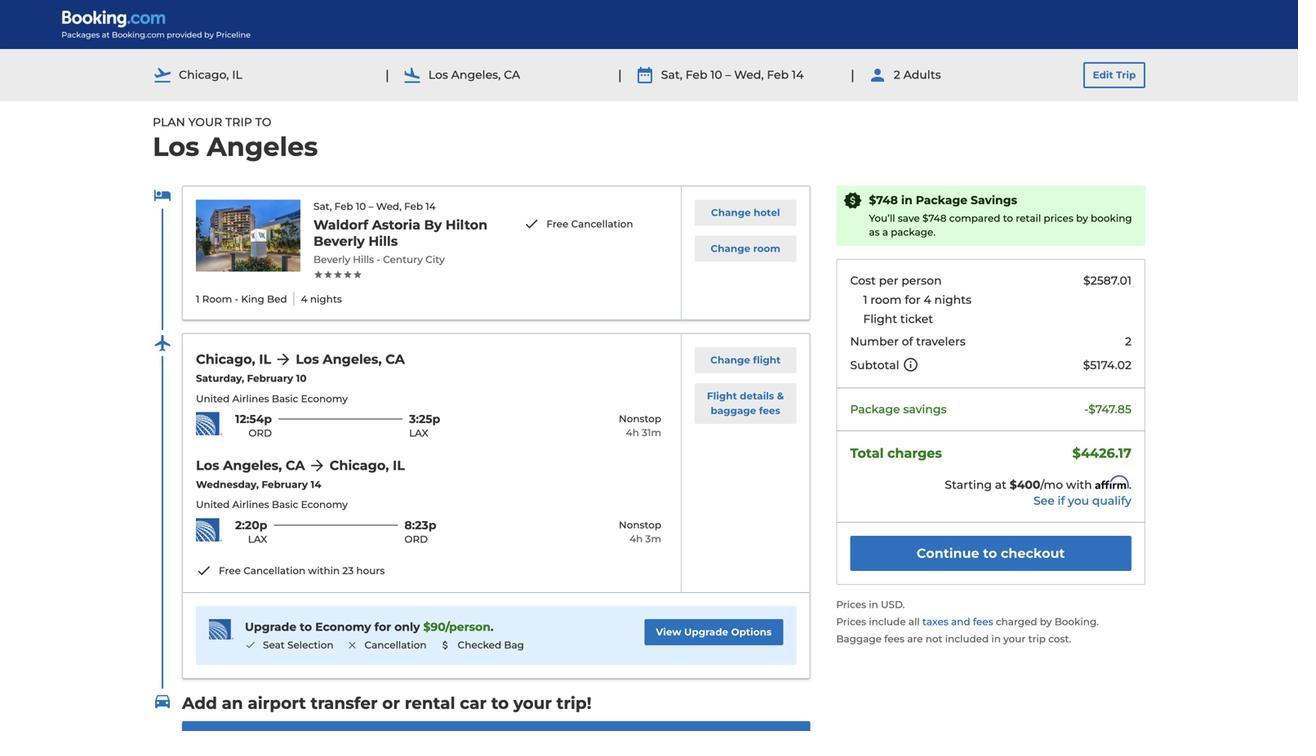 Task type: describe. For each thing, give the bounding box(es) containing it.
baggage
[[837, 633, 882, 645]]

$748 in package savings you'll save $748 compared to retail prices by booking as a package.
[[870, 193, 1133, 238]]

total charges
[[851, 445, 943, 461]]

compared
[[950, 213, 1001, 224]]

2 horizontal spatial in
[[992, 633, 1002, 645]]

0 horizontal spatial -
[[235, 293, 239, 305]]

. inside starting at $400 /mo with affirm . see if you qualify
[[1130, 478, 1132, 492]]

saturday,
[[196, 373, 244, 384]]

transfer
[[311, 693, 378, 713]]

prices
[[1044, 213, 1074, 224]]

los inside plan your trip to los angeles
[[153, 131, 199, 163]]

cars image
[[153, 692, 172, 712]]

february for angeles,
[[262, 479, 308, 490]]

2 adults
[[894, 68, 942, 82]]

savings
[[971, 193, 1018, 207]]

save
[[898, 213, 920, 224]]

free cancellation within 23 hours
[[219, 565, 385, 577]]

booking
[[1091, 213, 1133, 224]]

united for los
[[196, 499, 230, 511]]

taxes
[[923, 616, 949, 628]]

1 star image from the left
[[314, 270, 324, 280]]

nonstop for los angeles, ca
[[619, 413, 662, 425]]

$
[[424, 620, 431, 634]]

you
[[1069, 494, 1090, 508]]

checked bag
[[458, 639, 524, 651]]

flight inside 1 room for 4 nights flight ticket
[[864, 312, 898, 326]]

to right 'car'
[[492, 693, 509, 713]]

| for los angeles, ca
[[386, 67, 390, 83]]

3m
[[646, 533, 662, 545]]

change hotel link
[[695, 200, 797, 226]]

sat, feb 10 – wed, feb 14 waldorf astoria by hilton beverly hills beverly hills - century city
[[314, 201, 488, 265]]

1 vertical spatial il
[[259, 351, 271, 367]]

0 horizontal spatial 14
[[311, 479, 321, 490]]

/mo
[[1041, 478, 1064, 492]]

2 for 2 adults
[[894, 68, 901, 82]]

bag
[[504, 639, 524, 651]]

to up selection
[[300, 620, 312, 634]]

star rating image
[[314, 270, 498, 280]]

continue to checkout button
[[851, 536, 1132, 571]]

2 horizontal spatial fees
[[974, 616, 994, 628]]

flight
[[754, 354, 781, 366]]

sat, feb 10 – wed, feb 14
[[662, 68, 804, 82]]

united airlines-image image for los
[[196, 518, 222, 542]]

included
[[946, 633, 989, 645]]

ticket
[[901, 312, 934, 326]]

free cancellation
[[547, 218, 634, 230]]

2 vertical spatial los angeles, ca
[[196, 457, 305, 473]]

0 horizontal spatial ca
[[286, 457, 305, 473]]

if
[[1058, 494, 1066, 508]]

1 horizontal spatial cancellation
[[365, 639, 427, 651]]

change flight
[[711, 354, 781, 366]]

usd.
[[882, 599, 905, 611]]

plan
[[153, 115, 185, 129]]

0 vertical spatial chicago, il
[[179, 68, 243, 82]]

| for sat, feb 10 – wed, feb 14
[[618, 67, 622, 83]]

change for change flight
[[711, 354, 751, 366]]

affirm
[[1096, 476, 1130, 490]]

$4426.17
[[1073, 445, 1132, 461]]

change room link
[[695, 236, 797, 262]]

astoria
[[372, 217, 421, 233]]

1 vertical spatial your
[[514, 693, 552, 713]]

as
[[870, 226, 880, 238]]

cost
[[851, 273, 876, 287]]

8:23p ord
[[405, 518, 437, 545]]

free for free cancellation
[[547, 218, 569, 230]]

are
[[908, 633, 924, 645]]

booking
[[1055, 616, 1097, 628]]

1 horizontal spatial fees
[[885, 633, 905, 645]]

subtotal
[[851, 358, 900, 372]]

in for usd.
[[869, 599, 879, 611]]

4h for los angeles, ca
[[626, 427, 640, 439]]

starting at $400 /mo with affirm . see if you qualify
[[945, 476, 1132, 508]]

4 nights
[[301, 293, 342, 305]]

hilton
[[446, 217, 488, 233]]

a
[[883, 226, 889, 238]]

wednesday, february 14
[[196, 479, 321, 490]]

0 horizontal spatial .
[[491, 620, 494, 634]]

2:20p lax
[[235, 518, 267, 545]]

an
[[222, 693, 243, 713]]

basic for angeles,
[[272, 499, 299, 511]]

with
[[1067, 478, 1093, 492]]

nonstop 4h 31m
[[619, 413, 662, 439]]

2 vertical spatial chicago,
[[330, 457, 389, 473]]

bed image
[[153, 186, 172, 206]]

by
[[424, 217, 442, 233]]

change flight link
[[695, 347, 797, 373]]

at
[[996, 478, 1007, 492]]

0 horizontal spatial for
[[375, 620, 391, 634]]

flight details & baggage fees
[[707, 390, 785, 417]]

$747.85
[[1089, 402, 1132, 416]]

- inside sat, feb 10 – wed, feb 14 waldorf astoria by hilton beverly hills beverly hills - century city
[[377, 254, 381, 265]]

flight details & baggage fees link
[[695, 383, 797, 424]]

flights image
[[153, 333, 172, 353]]

within
[[308, 565, 340, 577]]

90
[[431, 620, 446, 634]]

by inside the $748 in package savings you'll save $748 compared to retail prices by booking as a package.
[[1077, 213, 1089, 224]]

2:20p
[[235, 518, 267, 532]]

retail
[[1016, 213, 1042, 224]]

free for free cancellation within 23 hours
[[219, 565, 241, 577]]

2 horizontal spatial -
[[1085, 402, 1089, 416]]

room for 1
[[871, 293, 902, 307]]

angeles, for chicago, il
[[323, 351, 382, 367]]

1 vertical spatial chicago, il
[[196, 351, 271, 367]]

only
[[395, 620, 420, 634]]

1 star image from the left
[[343, 270, 353, 280]]

angeles, for |
[[451, 68, 501, 82]]

1 vertical spatial package
[[851, 402, 901, 416]]

united airlines basic economy for il
[[196, 393, 348, 405]]

edit trip button
[[1084, 62, 1146, 88]]

charges
[[888, 445, 943, 461]]

nonstop 4h 3m
[[619, 519, 662, 545]]

1 vertical spatial chicago,
[[196, 351, 255, 367]]

1 vertical spatial hills
[[353, 254, 374, 265]]

airlines for il
[[232, 393, 269, 405]]

of
[[902, 335, 914, 348]]

0 horizontal spatial nights
[[310, 293, 342, 305]]

for inside 1 room for 4 nights flight ticket
[[905, 293, 921, 307]]

booking.com packages image
[[61, 10, 252, 39]]

0 horizontal spatial il
[[232, 68, 243, 82]]

not included image
[[347, 639, 358, 651]]

city
[[426, 254, 445, 265]]

hotel image - waldorf astoria by hilton beverly hills image
[[196, 200, 301, 272]]

change for change room
[[711, 243, 751, 255]]

view upgrade options button
[[645, 619, 784, 645]]

lax for 3:25p
[[409, 427, 429, 439]]

fee image
[[440, 639, 451, 651]]

edit
[[1094, 69, 1114, 81]]

add an airport transfer or rental car to your trip!
[[182, 693, 592, 713]]

1 prices from the top
[[837, 599, 867, 611]]

nights inside 1 room for 4 nights flight ticket
[[935, 293, 972, 307]]

1 for 1 room for 4 nights flight ticket
[[864, 293, 868, 307]]

lax for 2:20p
[[248, 533, 267, 545]]

toggle tooltip image
[[903, 357, 920, 373]]

upgrade inside button
[[685, 626, 729, 638]]

0 vertical spatial chicago,
[[179, 68, 229, 82]]



Task type: locate. For each thing, give the bounding box(es) containing it.
0 vertical spatial cancellation
[[572, 218, 634, 230]]

angeles
[[207, 131, 318, 163]]

united down wednesday,
[[196, 499, 230, 511]]

0 vertical spatial your
[[1004, 633, 1026, 645]]

chicago, il up your
[[179, 68, 243, 82]]

0 horizontal spatial flight
[[707, 390, 738, 402]]

hills down 'astoria'
[[369, 233, 398, 249]]

$748 up you'll
[[870, 193, 899, 207]]

include
[[869, 616, 906, 628]]

february
[[247, 373, 293, 384], [262, 479, 308, 490]]

hotel
[[754, 207, 781, 219]]

change left hotel
[[712, 207, 751, 219]]

in
[[902, 193, 913, 207], [869, 599, 879, 611], [992, 633, 1002, 645]]

0 vertical spatial sat,
[[662, 68, 683, 82]]

in inside the $748 in package savings you'll save $748 compared to retail prices by booking as a package.
[[902, 193, 913, 207]]

$2587.01
[[1084, 273, 1132, 287]]

1 vertical spatial airlines
[[232, 499, 269, 511]]

total
[[851, 445, 884, 461]]

2 star image from the left
[[324, 270, 333, 280]]

8:23p
[[405, 518, 437, 532]]

airlines up 2:20p
[[232, 499, 269, 511]]

united airlines basic economy up 12:54p
[[196, 393, 348, 405]]

room
[[202, 293, 232, 305]]

to inside continue to checkout button
[[984, 546, 998, 561]]

number of travelers
[[851, 335, 966, 348]]

change inside change flight link
[[711, 354, 751, 366]]

included image
[[245, 639, 257, 651]]

package inside the $748 in package savings you'll save $748 compared to retail prices by booking as a package.
[[916, 193, 968, 207]]

upgrade to economy for only $ 90 /person .
[[245, 620, 494, 634]]

airlines down "saturday, february 10"
[[232, 393, 269, 405]]

see
[[1034, 494, 1055, 508]]

0 vertical spatial ca
[[504, 68, 521, 82]]

nights down person
[[935, 293, 972, 307]]

united down saturday,
[[196, 393, 230, 405]]

-$747.85
[[1085, 402, 1132, 416]]

0 vertical spatial economy
[[301, 393, 348, 405]]

or
[[383, 693, 400, 713]]

0 vertical spatial hills
[[369, 233, 398, 249]]

continue
[[917, 546, 980, 561]]

- up $4426.17
[[1085, 402, 1089, 416]]

trip!
[[557, 693, 592, 713]]

room down hotel
[[754, 243, 781, 255]]

1 horizontal spatial 2
[[1126, 335, 1132, 348]]

0 vertical spatial united
[[196, 393, 230, 405]]

4
[[924, 293, 932, 307], [301, 293, 308, 305]]

february for il
[[247, 373, 293, 384]]

1 vertical spatial united
[[196, 499, 230, 511]]

for
[[905, 293, 921, 307], [375, 620, 391, 634]]

1 beverly from the top
[[314, 233, 365, 249]]

0 horizontal spatial package
[[851, 402, 901, 416]]

0 horizontal spatial lax
[[248, 533, 267, 545]]

cost per person
[[851, 273, 942, 287]]

ord for 12:54p
[[249, 427, 272, 439]]

2 prices from the top
[[837, 616, 867, 628]]

1 horizontal spatial 4
[[924, 293, 932, 307]]

your left trip!
[[514, 693, 552, 713]]

add
[[182, 693, 217, 713]]

4h for chicago, il
[[630, 533, 643, 545]]

1 horizontal spatial for
[[905, 293, 921, 307]]

fees inside flight details & baggage fees
[[760, 405, 781, 417]]

2 vertical spatial angeles,
[[223, 457, 282, 473]]

0 vertical spatial airlines
[[232, 393, 269, 405]]

1 vertical spatial cancellation
[[244, 565, 306, 577]]

1 airlines from the top
[[232, 393, 269, 405]]

in up save
[[902, 193, 913, 207]]

0 horizontal spatial free
[[219, 565, 241, 577]]

ord for 8:23p
[[405, 533, 428, 545]]

3 change from the top
[[711, 354, 751, 366]]

all
[[909, 616, 920, 628]]

selection
[[288, 639, 334, 651]]

– for sat, feb 10 – wed, feb 14 waldorf astoria by hilton beverly hills beverly hills - century city
[[369, 201, 374, 212]]

february up 12:54p
[[247, 373, 293, 384]]

not
[[926, 633, 943, 645]]

united airlines basic economy down wednesday, february 14
[[196, 499, 348, 511]]

1 vertical spatial room
[[871, 293, 902, 307]]

1 vertical spatial in
[[869, 599, 879, 611]]

1 horizontal spatial angeles,
[[323, 351, 382, 367]]

1 horizontal spatial by
[[1077, 213, 1089, 224]]

wed, for sat, feb 10 – wed, feb 14 waldorf astoria by hilton beverly hills beverly hills - century city
[[376, 201, 402, 212]]

0 horizontal spatial ord
[[249, 427, 272, 439]]

your inside 'prices in usd. prices include all taxes and fees charged by booking . baggage fees are not included in your trip cost.'
[[1004, 633, 1026, 645]]

1 horizontal spatial free
[[547, 218, 569, 230]]

per
[[880, 273, 899, 287]]

1 left room
[[196, 293, 200, 305]]

1 vertical spatial 10
[[356, 201, 366, 212]]

3 | from the left
[[851, 67, 855, 83]]

to
[[255, 115, 272, 129]]

1 horizontal spatial lax
[[409, 427, 429, 439]]

1 | from the left
[[386, 67, 390, 83]]

. up checked bag
[[491, 620, 494, 634]]

wed, inside sat, feb 10 – wed, feb 14 waldorf astoria by hilton beverly hills beverly hills - century city
[[376, 201, 402, 212]]

to inside the $748 in package savings you'll save $748 compared to retail prices by booking as a package.
[[1004, 213, 1014, 224]]

23
[[343, 565, 354, 577]]

sat, for sat, feb 10 – wed, feb 14 waldorf astoria by hilton beverly hills beverly hills - century city
[[314, 201, 332, 212]]

los
[[429, 68, 448, 82], [153, 131, 199, 163], [296, 351, 319, 367], [196, 457, 219, 473]]

0 vertical spatial 14
[[792, 68, 804, 82]]

your down the charged
[[1004, 633, 1026, 645]]

plan your trip to los angeles
[[153, 115, 318, 163]]

0 horizontal spatial upgrade
[[245, 620, 297, 634]]

1 horizontal spatial your
[[1004, 633, 1026, 645]]

1 horizontal spatial upgrade
[[685, 626, 729, 638]]

2 horizontal spatial 10
[[711, 68, 723, 82]]

2 horizontal spatial angeles,
[[451, 68, 501, 82]]

0 horizontal spatial fees
[[760, 405, 781, 417]]

0 vertical spatial 4h
[[626, 427, 640, 439]]

$748 up package.
[[923, 213, 947, 224]]

trip
[[1117, 69, 1137, 81]]

4h inside nonstop 4h 3m
[[630, 533, 643, 545]]

change room
[[711, 243, 781, 255]]

wed, for sat, feb 10 – wed, feb 14
[[735, 68, 764, 82]]

star image
[[314, 270, 324, 280], [324, 270, 333, 280], [333, 270, 343, 280]]

0 horizontal spatial cancellation
[[244, 565, 306, 577]]

1 for 1 room - king bed
[[196, 293, 200, 305]]

4h left 3m
[[630, 533, 643, 545]]

2 vertical spatial il
[[393, 457, 405, 473]]

united airlines-image image left 12:54p ord
[[196, 412, 222, 435]]

1 horizontal spatial $748
[[923, 213, 947, 224]]

2 nonstop from the top
[[619, 519, 662, 531]]

1 vertical spatial change
[[711, 243, 751, 255]]

airlines for angeles,
[[232, 499, 269, 511]]

1 horizontal spatial ca
[[386, 351, 405, 367]]

los angeles, ca for chicago, il
[[296, 351, 405, 367]]

fees
[[760, 405, 781, 417], [974, 616, 994, 628], [885, 633, 905, 645]]

il up trip
[[232, 68, 243, 82]]

basic down wednesday, february 14
[[272, 499, 299, 511]]

1 inside 1 room for 4 nights flight ticket
[[864, 293, 868, 307]]

for left only in the bottom of the page
[[375, 620, 391, 634]]

$748
[[870, 193, 899, 207], [923, 213, 947, 224]]

bed
[[267, 293, 287, 305]]

0 vertical spatial ord
[[249, 427, 272, 439]]

0 vertical spatial il
[[232, 68, 243, 82]]

to left the "retail"
[[1004, 213, 1014, 224]]

ca for |
[[504, 68, 521, 82]]

14 for sat, feb 10 – wed, feb 14
[[792, 68, 804, 82]]

ord
[[249, 427, 272, 439], [405, 533, 428, 545]]

0 vertical spatial february
[[247, 373, 293, 384]]

upgrade right 'view' on the right of page
[[685, 626, 729, 638]]

to
[[1004, 213, 1014, 224], [984, 546, 998, 561], [300, 620, 312, 634], [492, 693, 509, 713]]

-
[[377, 254, 381, 265], [235, 293, 239, 305], [1085, 402, 1089, 416]]

. up the qualify
[[1130, 478, 1132, 492]]

cancellation for free cancellation within 23 hours
[[244, 565, 306, 577]]

4 down person
[[924, 293, 932, 307]]

2 horizontal spatial cancellation
[[572, 218, 634, 230]]

10 inside sat, feb 10 – wed, feb 14 waldorf astoria by hilton beverly hills beverly hills - century city
[[356, 201, 366, 212]]

cancellation
[[572, 218, 634, 230], [244, 565, 306, 577], [365, 639, 427, 651]]

in left usd.
[[869, 599, 879, 611]]

waldorf
[[314, 217, 368, 233]]

economy up within
[[301, 499, 348, 511]]

free
[[547, 218, 569, 230], [219, 565, 241, 577]]

room for change
[[754, 243, 781, 255]]

lax inside 2:20p lax
[[248, 533, 267, 545]]

flight up baggage
[[707, 390, 738, 402]]

4 inside 1 room for 4 nights flight ticket
[[924, 293, 932, 307]]

– inside sat, feb 10 – wed, feb 14 waldorf astoria by hilton beverly hills beverly hills - century city
[[369, 201, 374, 212]]

2 for 2
[[1126, 335, 1132, 348]]

in for package
[[902, 193, 913, 207]]

upgrade
[[245, 620, 297, 634], [685, 626, 729, 638]]

change for change hotel
[[712, 207, 751, 219]]

2 united from the top
[[196, 499, 230, 511]]

1 vertical spatial by
[[1041, 616, 1053, 628]]

31m
[[642, 427, 662, 439]]

2 change from the top
[[711, 243, 751, 255]]

by inside 'prices in usd. prices include all taxes and fees charged by booking . baggage fees are not included in your trip cost.'
[[1041, 616, 1053, 628]]

rental
[[405, 693, 456, 713]]

2 vertical spatial -
[[1085, 402, 1089, 416]]

2 united airlines-image image from the top
[[196, 518, 222, 542]]

2 vertical spatial chicago, il
[[330, 457, 405, 473]]

adults
[[904, 68, 942, 82]]

person
[[902, 273, 942, 287]]

upgrade up seat
[[245, 620, 297, 634]]

flight up 'number' at the right of page
[[864, 312, 898, 326]]

0 vertical spatial package
[[916, 193, 968, 207]]

0 vertical spatial 10
[[711, 68, 723, 82]]

change inside change room link
[[711, 243, 751, 255]]

il up 8:23p
[[393, 457, 405, 473]]

0 horizontal spatial sat,
[[314, 201, 332, 212]]

flight inside flight details & baggage fees
[[707, 390, 738, 402]]

trip
[[1029, 633, 1046, 645]]

1 vertical spatial angeles,
[[323, 351, 382, 367]]

1 united airlines basic economy from the top
[[196, 393, 348, 405]]

0 vertical spatial by
[[1077, 213, 1089, 224]]

1 horizontal spatial nights
[[935, 293, 972, 307]]

1 vertical spatial united airlines basic economy
[[196, 499, 348, 511]]

2 star image from the left
[[353, 270, 363, 280]]

.
[[1130, 478, 1132, 492], [1097, 616, 1100, 628], [491, 620, 494, 634]]

2 horizontal spatial il
[[393, 457, 405, 473]]

10 for sat, feb 10 – wed, feb 14
[[711, 68, 723, 82]]

february up 2:20p
[[262, 479, 308, 490]]

0 vertical spatial prices
[[837, 599, 867, 611]]

chicago, il up saturday,
[[196, 351, 271, 367]]

ord inside 8:23p ord
[[405, 533, 428, 545]]

beverly
[[314, 233, 365, 249], [314, 254, 351, 265]]

nonstop up 3m
[[619, 519, 662, 531]]

economy for los
[[301, 393, 348, 405]]

1
[[864, 293, 868, 307], [196, 293, 200, 305]]

change inside change hotel link
[[712, 207, 751, 219]]

fees down include
[[885, 633, 905, 645]]

1 vertical spatial ord
[[405, 533, 428, 545]]

10
[[711, 68, 723, 82], [356, 201, 366, 212], [296, 373, 307, 384]]

in down the charged
[[992, 633, 1002, 645]]

0 horizontal spatial |
[[386, 67, 390, 83]]

. inside 'prices in usd. prices include all taxes and fees charged by booking . baggage fees are not included in your trip cost.'
[[1097, 616, 1100, 628]]

0 vertical spatial in
[[902, 193, 913, 207]]

chicago, il
[[179, 68, 243, 82], [196, 351, 271, 367], [330, 457, 405, 473]]

room inside 1 room for 4 nights flight ticket
[[871, 293, 902, 307]]

/person
[[446, 620, 491, 634]]

2 basic from the top
[[272, 499, 299, 511]]

taxes and fees link
[[923, 616, 997, 628]]

los angeles, ca for |
[[429, 68, 521, 82]]

2 up $5174.02
[[1126, 335, 1132, 348]]

saturday, february 10
[[196, 373, 307, 384]]

1 down cost
[[864, 293, 868, 307]]

package up save
[[916, 193, 968, 207]]

14 inside sat, feb 10 – wed, feb 14 waldorf astoria by hilton beverly hills beverly hills - century city
[[426, 201, 436, 212]]

1 basic from the top
[[272, 393, 299, 405]]

2 | from the left
[[618, 67, 622, 83]]

nonstop up 31m
[[619, 413, 662, 425]]

star image
[[343, 270, 353, 280], [353, 270, 363, 280]]

. right the charged
[[1097, 616, 1100, 628]]

number
[[851, 335, 899, 348]]

4 right bed
[[301, 293, 308, 305]]

1 horizontal spatial room
[[871, 293, 902, 307]]

1 horizontal spatial |
[[618, 67, 622, 83]]

to right continue
[[984, 546, 998, 561]]

1 horizontal spatial il
[[259, 351, 271, 367]]

4h inside nonstop 4h 31m
[[626, 427, 640, 439]]

united airlines basic economy for angeles,
[[196, 499, 348, 511]]

0 vertical spatial angeles,
[[451, 68, 501, 82]]

1 horizontal spatial in
[[902, 193, 913, 207]]

sat, for sat, feb 10 – wed, feb 14
[[662, 68, 683, 82]]

0 vertical spatial fees
[[760, 405, 781, 417]]

1 united airlines-image image from the top
[[196, 412, 222, 435]]

hours
[[357, 565, 385, 577]]

change down change hotel link
[[711, 243, 751, 255]]

2 airlines from the top
[[232, 499, 269, 511]]

sat, inside sat, feb 10 – wed, feb 14 waldorf astoria by hilton beverly hills beverly hills - century city
[[314, 201, 332, 212]]

lax
[[409, 427, 429, 439], [248, 533, 267, 545]]

2 left adults
[[894, 68, 901, 82]]

10 for saturday, february 10
[[296, 373, 307, 384]]

lax down 2:20p
[[248, 533, 267, 545]]

0 horizontal spatial angeles,
[[223, 457, 282, 473]]

| for 2 adults
[[851, 67, 855, 83]]

1 change from the top
[[712, 207, 751, 219]]

united airlines logo image
[[209, 619, 234, 640]]

3 star image from the left
[[333, 270, 343, 280]]

basic up 12:54p
[[272, 393, 299, 405]]

united airlines-image image left 2:20p lax
[[196, 518, 222, 542]]

lax inside the 3:25p lax
[[409, 427, 429, 439]]

economy for chicago,
[[301, 499, 348, 511]]

0 horizontal spatial $748
[[870, 193, 899, 207]]

car
[[460, 693, 487, 713]]

view upgrade options
[[656, 626, 772, 638]]

baggage
[[711, 405, 757, 417]]

4h left 31m
[[626, 427, 640, 439]]

- left century
[[377, 254, 381, 265]]

fees down &
[[760, 405, 781, 417]]

nonstop
[[619, 413, 662, 425], [619, 519, 662, 531]]

see if you qualify link
[[838, 493, 1132, 509]]

il up "saturday, february 10"
[[259, 351, 271, 367]]

2 vertical spatial economy
[[315, 620, 371, 634]]

ca for chicago, il
[[386, 351, 405, 367]]

0 horizontal spatial –
[[369, 201, 374, 212]]

1 horizontal spatial flight
[[864, 312, 898, 326]]

1 room - king bed
[[196, 293, 287, 305]]

2 vertical spatial ca
[[286, 457, 305, 473]]

1 vertical spatial –
[[369, 201, 374, 212]]

0 horizontal spatial in
[[869, 599, 879, 611]]

ord inside 12:54p ord
[[249, 427, 272, 439]]

2 united airlines basic economy from the top
[[196, 499, 348, 511]]

hills left century
[[353, 254, 374, 265]]

united airlines-image image
[[196, 412, 222, 435], [196, 518, 222, 542]]

seat selection
[[263, 639, 334, 651]]

economy down "saturday, february 10"
[[301, 393, 348, 405]]

0 horizontal spatial room
[[754, 243, 781, 255]]

1 vertical spatial 4h
[[630, 533, 643, 545]]

- left king
[[235, 293, 239, 305]]

10 for sat, feb 10 – wed, feb 14 waldorf astoria by hilton beverly hills beverly hills - century city
[[356, 201, 366, 212]]

1 nonstop from the top
[[619, 413, 662, 425]]

seat
[[263, 639, 285, 651]]

united for chicago,
[[196, 393, 230, 405]]

$5174.02
[[1084, 358, 1132, 372]]

1 united from the top
[[196, 393, 230, 405]]

lax down 3:25p
[[409, 427, 429, 439]]

nights right bed
[[310, 293, 342, 305]]

united airlines-image image for chicago,
[[196, 412, 222, 435]]

room down per
[[871, 293, 902, 307]]

chicago,
[[179, 68, 229, 82], [196, 351, 255, 367], [330, 457, 389, 473]]

package down subtotal at the right
[[851, 402, 901, 416]]

basic for il
[[272, 393, 299, 405]]

1 horizontal spatial 14
[[426, 201, 436, 212]]

by right prices
[[1077, 213, 1089, 224]]

– for sat, feb 10 – wed, feb 14
[[726, 68, 732, 82]]

0 horizontal spatial 2
[[894, 68, 901, 82]]

2 vertical spatial in
[[992, 633, 1002, 645]]

il
[[232, 68, 243, 82], [259, 351, 271, 367], [393, 457, 405, 473]]

0 vertical spatial united airlines-image image
[[196, 412, 222, 435]]

cancellation for free cancellation
[[572, 218, 634, 230]]

1 vertical spatial wed,
[[376, 201, 402, 212]]

2 beverly from the top
[[314, 254, 351, 265]]

by up trip
[[1041, 616, 1053, 628]]

14 for sat, feb 10 – wed, feb 14 waldorf astoria by hilton beverly hills beverly hills - century city
[[426, 201, 436, 212]]

continue to checkout
[[917, 546, 1066, 561]]

1 vertical spatial fees
[[974, 616, 994, 628]]

package.
[[891, 226, 936, 238]]

change left flight
[[711, 354, 751, 366]]

fees right and
[[974, 616, 994, 628]]

|
[[386, 67, 390, 83], [618, 67, 622, 83], [851, 67, 855, 83]]

1 horizontal spatial 10
[[356, 201, 366, 212]]

3:25p lax
[[409, 412, 441, 439]]

0 vertical spatial 2
[[894, 68, 901, 82]]

chicago, il up 8:23p
[[330, 457, 405, 473]]

economy up not included icon
[[315, 620, 371, 634]]

1 horizontal spatial .
[[1097, 616, 1100, 628]]

0 horizontal spatial 10
[[296, 373, 307, 384]]

0 vertical spatial $748
[[870, 193, 899, 207]]

los angeles, ca
[[429, 68, 521, 82], [296, 351, 405, 367], [196, 457, 305, 473]]

$400
[[1010, 478, 1041, 492]]

1 vertical spatial february
[[262, 479, 308, 490]]

0 vertical spatial for
[[905, 293, 921, 307]]

trip
[[226, 115, 252, 129]]

nonstop for chicago, il
[[619, 519, 662, 531]]

flight
[[864, 312, 898, 326], [707, 390, 738, 402]]

0 horizontal spatial 4
[[301, 293, 308, 305]]

wed,
[[735, 68, 764, 82], [376, 201, 402, 212]]

ord down 8:23p
[[405, 533, 428, 545]]

cost.
[[1049, 633, 1072, 645]]

for up ticket
[[905, 293, 921, 307]]

ord down 12:54p
[[249, 427, 272, 439]]



Task type: vqa. For each thing, say whether or not it's contained in the screenshot.
1753's Choose Your Room
no



